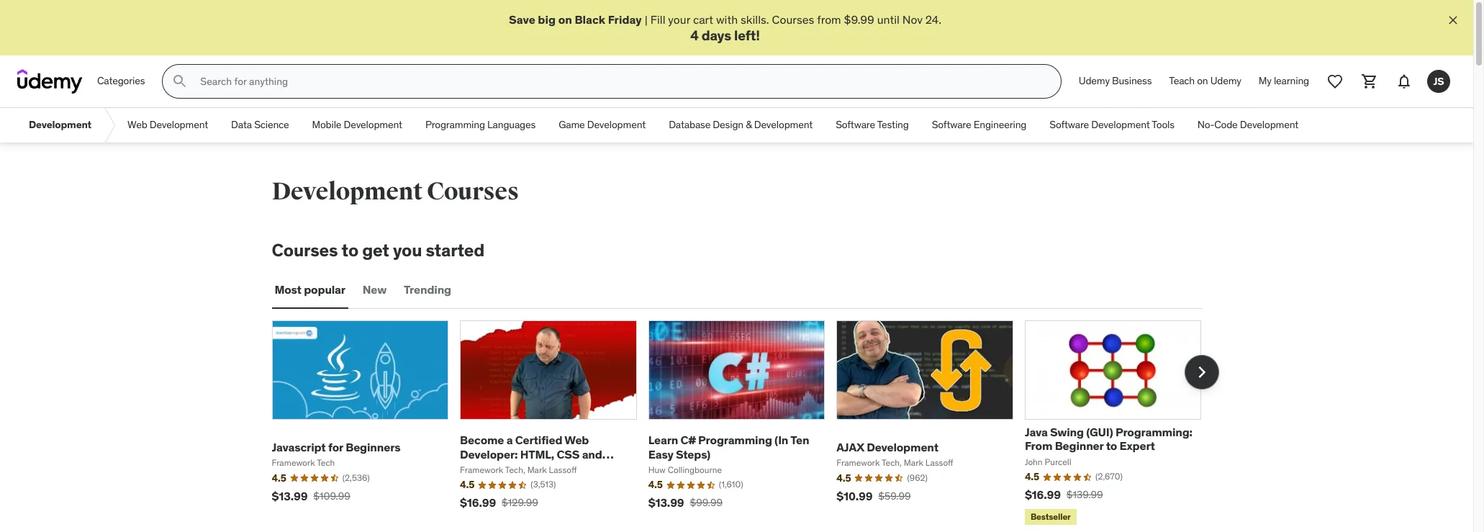 Task type: describe. For each thing, give the bounding box(es) containing it.
for
[[328, 440, 343, 454]]

next image
[[1190, 361, 1214, 384]]

development link
[[17, 108, 103, 143]]

css
[[557, 447, 580, 461]]

certified
[[515, 433, 563, 447]]

from
[[1025, 439, 1053, 453]]

tools
[[1152, 118, 1175, 131]]

no-
[[1198, 118, 1215, 131]]

save
[[509, 12, 536, 27]]

javascript
[[460, 461, 516, 475]]

beginners
[[346, 440, 401, 454]]

ajax development
[[837, 440, 939, 454]]

mobile development link
[[301, 108, 414, 143]]

udemy business
[[1079, 74, 1152, 87]]

software testing
[[836, 118, 909, 131]]

learn
[[648, 433, 678, 447]]

started
[[426, 239, 485, 261]]

programming languages
[[425, 118, 536, 131]]

black
[[575, 12, 606, 27]]

my learning link
[[1250, 64, 1318, 99]]

big
[[538, 12, 556, 27]]

development inside mobile development link
[[344, 118, 402, 131]]

database design & development link
[[657, 108, 824, 143]]

business
[[1112, 74, 1152, 87]]

Search for anything text field
[[198, 69, 1044, 94]]

$9.99
[[844, 12, 875, 27]]

html,
[[520, 447, 554, 461]]

and
[[582, 447, 602, 461]]

my
[[1259, 74, 1272, 87]]

development inside carousel element
[[867, 440, 939, 454]]

udemy business link
[[1070, 64, 1161, 99]]

nov
[[903, 12, 923, 27]]

arrow pointing to subcategory menu links image
[[103, 108, 116, 143]]

categories button
[[89, 64, 154, 99]]

beginner
[[1055, 439, 1104, 453]]

ajax
[[837, 440, 865, 454]]

udemy image
[[17, 69, 83, 94]]

web development
[[127, 118, 208, 131]]

cart
[[693, 12, 714, 27]]

languages
[[487, 118, 536, 131]]

engineering
[[974, 118, 1027, 131]]

4
[[691, 27, 699, 44]]

most popular button
[[272, 273, 348, 307]]

trending button
[[401, 273, 454, 307]]

get
[[362, 239, 389, 261]]

new button
[[360, 273, 390, 307]]

a
[[507, 433, 513, 447]]

testing
[[877, 118, 909, 131]]

science
[[254, 118, 289, 131]]

javascript
[[272, 440, 326, 454]]

my learning
[[1259, 74, 1310, 87]]

close image
[[1446, 13, 1461, 27]]

data science link
[[220, 108, 301, 143]]

java
[[1025, 425, 1048, 439]]

categories
[[97, 74, 145, 87]]

|
[[645, 12, 648, 27]]

development courses
[[272, 177, 519, 207]]

c#
[[681, 433, 696, 447]]

js link
[[1422, 64, 1456, 99]]

software development tools link
[[1038, 108, 1186, 143]]

developer:
[[460, 447, 518, 461]]

development inside 'database design & development' 'link'
[[754, 118, 813, 131]]

easy
[[648, 447, 674, 461]]

teach on udemy
[[1169, 74, 1242, 87]]

teach on udemy link
[[1161, 64, 1250, 99]]

data science
[[231, 118, 289, 131]]

courses inside the 'save big on black friday | fill your cart with skills. courses from $9.99 until nov 24. 4 days left!'
[[772, 12, 815, 27]]

java swing (gui) programming: from beginner to expert
[[1025, 425, 1193, 453]]

from
[[817, 12, 841, 27]]

swing
[[1050, 425, 1084, 439]]

software for software development tools
[[1050, 118, 1089, 131]]

udemy inside "link"
[[1211, 74, 1242, 87]]

(in
[[775, 433, 789, 447]]



Task type: locate. For each thing, give the bounding box(es) containing it.
on right big
[[558, 12, 572, 27]]

game
[[559, 118, 585, 131]]

1 vertical spatial web
[[565, 433, 589, 447]]

development
[[29, 118, 91, 131], [150, 118, 208, 131], [344, 118, 402, 131], [587, 118, 646, 131], [754, 118, 813, 131], [1092, 118, 1150, 131], [1240, 118, 1299, 131], [272, 177, 423, 207], [867, 440, 939, 454]]

to left the expert
[[1106, 439, 1118, 453]]

to
[[342, 239, 359, 261], [1106, 439, 1118, 453]]

0 horizontal spatial software
[[836, 118, 875, 131]]

to inside java swing (gui) programming: from beginner to expert
[[1106, 439, 1118, 453]]

steps)
[[676, 447, 711, 461]]

1 horizontal spatial courses
[[427, 177, 519, 207]]

become a certified web developer: html, css and javascript
[[460, 433, 602, 475]]

development inside web development link
[[150, 118, 208, 131]]

become a certified web developer: html, css and javascript link
[[460, 433, 614, 475]]

database
[[669, 118, 711, 131]]

1 horizontal spatial udemy
[[1211, 74, 1242, 87]]

learn c# programming (in ten easy steps) link
[[648, 433, 809, 461]]

web inside become a certified web developer: html, css and javascript
[[565, 433, 589, 447]]

1 horizontal spatial to
[[1106, 439, 1118, 453]]

database design & development
[[669, 118, 813, 131]]

1 horizontal spatial web
[[565, 433, 589, 447]]

left!
[[734, 27, 760, 44]]

game development
[[559, 118, 646, 131]]

2 udemy from the left
[[1211, 74, 1242, 87]]

software left engineering
[[932, 118, 972, 131]]

days
[[702, 27, 731, 44]]

development up get
[[272, 177, 423, 207]]

design
[[713, 118, 744, 131]]

submit search image
[[172, 73, 189, 90]]

software engineering
[[932, 118, 1027, 131]]

2 vertical spatial courses
[[272, 239, 338, 261]]

2 horizontal spatial courses
[[772, 12, 815, 27]]

carousel element
[[272, 320, 1219, 528]]

software for software engineering
[[932, 118, 972, 131]]

software engineering link
[[921, 108, 1038, 143]]

teach
[[1169, 74, 1195, 87]]

no-code development link
[[1186, 108, 1310, 143]]

software development tools
[[1050, 118, 1175, 131]]

1 udemy from the left
[[1079, 74, 1110, 87]]

expert
[[1120, 439, 1155, 453]]

become
[[460, 433, 504, 447]]

web
[[127, 118, 147, 131], [565, 433, 589, 447]]

on inside the 'save big on black friday | fill your cart with skills. courses from $9.99 until nov 24. 4 days left!'
[[558, 12, 572, 27]]

programming languages link
[[414, 108, 547, 143]]

24.
[[926, 12, 942, 27]]

1 horizontal spatial programming
[[698, 433, 772, 447]]

0 vertical spatial courses
[[772, 12, 815, 27]]

0 horizontal spatial programming
[[425, 118, 485, 131]]

on
[[558, 12, 572, 27], [1197, 74, 1208, 87]]

0 horizontal spatial web
[[127, 118, 147, 131]]

javascript for beginners link
[[272, 440, 401, 454]]

1 horizontal spatial on
[[1197, 74, 1208, 87]]

friday
[[608, 12, 642, 27]]

web development link
[[116, 108, 220, 143]]

until
[[877, 12, 900, 27]]

game development link
[[547, 108, 657, 143]]

development inside development link
[[29, 118, 91, 131]]

development inside no-code development link
[[1240, 118, 1299, 131]]

0 horizontal spatial udemy
[[1079, 74, 1110, 87]]

mobile
[[312, 118, 342, 131]]

software down udemy business link
[[1050, 118, 1089, 131]]

1 software from the left
[[836, 118, 875, 131]]

ajax development link
[[837, 440, 939, 454]]

with
[[716, 12, 738, 27]]

notifications image
[[1396, 73, 1413, 90]]

development down search for anything text box
[[587, 118, 646, 131]]

programming inside "learn c# programming (in ten easy steps)"
[[698, 433, 772, 447]]

data
[[231, 118, 252, 131]]

you
[[393, 239, 422, 261]]

learning
[[1274, 74, 1310, 87]]

programming:
[[1116, 425, 1193, 439]]

1 vertical spatial courses
[[427, 177, 519, 207]]

development down udemy image
[[29, 118, 91, 131]]

development down submit search image
[[150, 118, 208, 131]]

to left get
[[342, 239, 359, 261]]

0 horizontal spatial on
[[558, 12, 572, 27]]

2 software from the left
[[932, 118, 972, 131]]

0 horizontal spatial to
[[342, 239, 359, 261]]

1 horizontal spatial software
[[932, 118, 972, 131]]

software
[[836, 118, 875, 131], [932, 118, 972, 131], [1050, 118, 1089, 131]]

programming
[[425, 118, 485, 131], [698, 433, 772, 447]]

development right &
[[754, 118, 813, 131]]

popular
[[304, 283, 345, 297]]

ten
[[791, 433, 809, 447]]

1 vertical spatial to
[[1106, 439, 1118, 453]]

0 vertical spatial programming
[[425, 118, 485, 131]]

no-code development
[[1198, 118, 1299, 131]]

0 vertical spatial on
[[558, 12, 572, 27]]

save big on black friday | fill your cart with skills. courses from $9.99 until nov 24. 4 days left!
[[509, 12, 942, 44]]

0 vertical spatial to
[[342, 239, 359, 261]]

udemy left 'business' on the top
[[1079, 74, 1110, 87]]

courses
[[772, 12, 815, 27], [427, 177, 519, 207], [272, 239, 338, 261]]

software left testing
[[836, 118, 875, 131]]

courses left from
[[772, 12, 815, 27]]

new
[[363, 283, 387, 297]]

on inside "link"
[[1197, 74, 1208, 87]]

courses to get you started
[[272, 239, 485, 261]]

wishlist image
[[1327, 73, 1344, 90]]

software for software testing
[[836, 118, 875, 131]]

js
[[1434, 75, 1445, 88]]

web right arrow pointing to subcategory menu links image
[[127, 118, 147, 131]]

on right teach
[[1197, 74, 1208, 87]]

development inside game development 'link'
[[587, 118, 646, 131]]

programming left (in
[[698, 433, 772, 447]]

2 horizontal spatial software
[[1050, 118, 1089, 131]]

web right certified
[[565, 433, 589, 447]]

development left the tools
[[1092, 118, 1150, 131]]

shopping cart with 0 items image
[[1361, 73, 1379, 90]]

your
[[668, 12, 690, 27]]

trending
[[404, 283, 451, 297]]

&
[[746, 118, 752, 131]]

0 horizontal spatial courses
[[272, 239, 338, 261]]

1 vertical spatial programming
[[698, 433, 772, 447]]

1 vertical spatial on
[[1197, 74, 1208, 87]]

courses up most popular
[[272, 239, 338, 261]]

most
[[275, 283, 302, 297]]

skills.
[[741, 12, 769, 27]]

(gui)
[[1087, 425, 1113, 439]]

courses up started at the left
[[427, 177, 519, 207]]

udemy
[[1079, 74, 1110, 87], [1211, 74, 1242, 87]]

development right the mobile
[[344, 118, 402, 131]]

mobile development
[[312, 118, 402, 131]]

most popular
[[275, 283, 345, 297]]

learn c# programming (in ten easy steps)
[[648, 433, 809, 461]]

development right ajax at bottom
[[867, 440, 939, 454]]

programming left languages
[[425, 118, 485, 131]]

0 vertical spatial web
[[127, 118, 147, 131]]

development right code
[[1240, 118, 1299, 131]]

code
[[1215, 118, 1238, 131]]

development inside the software development tools link
[[1092, 118, 1150, 131]]

udemy left my
[[1211, 74, 1242, 87]]

3 software from the left
[[1050, 118, 1089, 131]]

software testing link
[[824, 108, 921, 143]]

java swing (gui) programming: from beginner to expert link
[[1025, 425, 1193, 453]]



Task type: vqa. For each thing, say whether or not it's contained in the screenshot.
Most popular at the bottom left
yes



